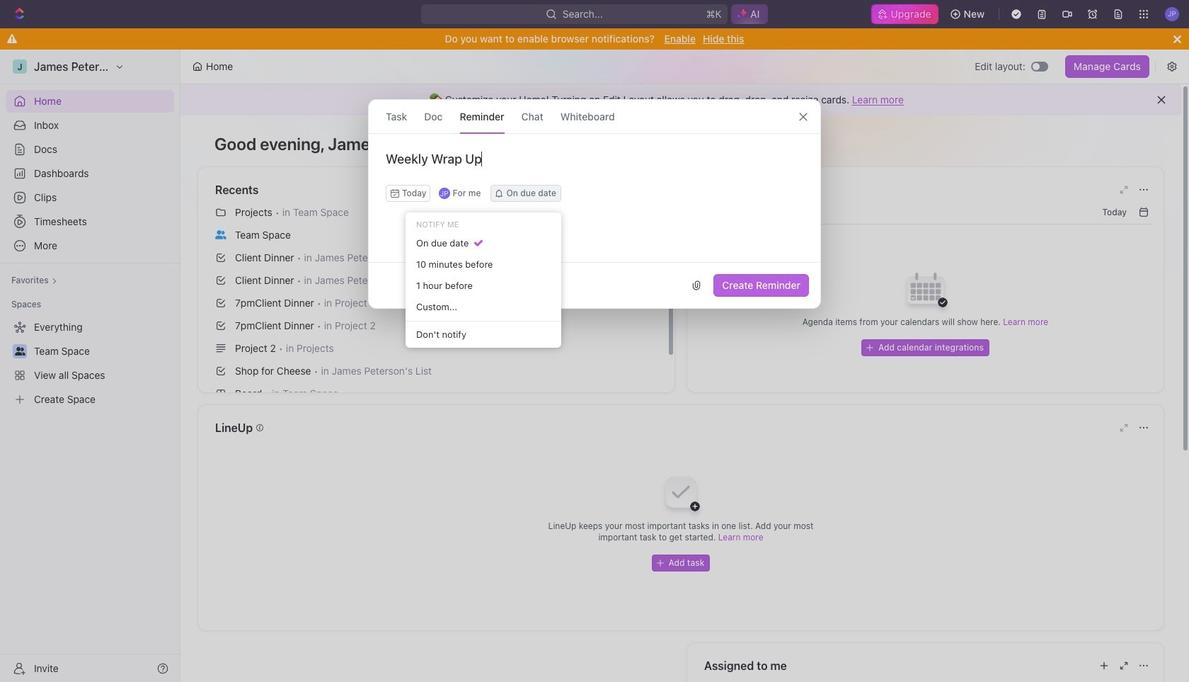 Task type: describe. For each thing, give the bounding box(es) containing it.
sidebar navigation
[[0, 50, 181, 682]]

tree inside sidebar navigation
[[6, 316, 174, 411]]

Reminder na﻿me or type '/' for commands text field
[[369, 151, 821, 185]]



Task type: locate. For each thing, give the bounding box(es) containing it.
alert
[[181, 84, 1182, 115]]

tree
[[6, 316, 174, 411]]

dialog
[[368, 99, 822, 309]]

user group image
[[215, 230, 227, 239]]



